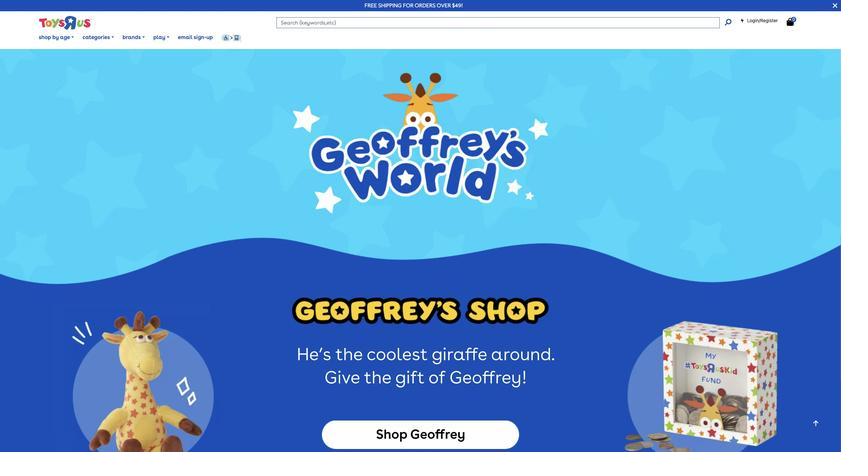 Task type: locate. For each thing, give the bounding box(es) containing it.
over
[[437, 2, 451, 9]]

1 vertical spatial the
[[364, 367, 391, 388]]

free shipping for orders over $49! link
[[365, 2, 463, 9]]

menu bar
[[34, 26, 841, 49]]

the up give
[[335, 344, 362, 365]]

shop by age
[[39, 34, 70, 40]]

of
[[428, 367, 445, 388]]

by
[[52, 34, 59, 40]]

this icon serves as a link to download the essential accessibility assistive technology app for individuals with physical disabilities. it is featured as part of our commitment to diversity and inclusion. image
[[221, 34, 241, 41]]

around.‌
[[491, 344, 555, 365]]

the down coolest
[[364, 367, 391, 388]]

0 vertical spatial the
[[335, 344, 362, 365]]

0 horizontal spatial the
[[335, 344, 362, 365]]

1 horizontal spatial the
[[364, 367, 391, 388]]

sign-
[[194, 34, 206, 40]]

click to shop geoffrey product image
[[292, 298, 549, 324]]

shop
[[376, 426, 407, 442]]

he's the coolest giraffe around.‌ give the gift of geoffrey!‌
[[297, 344, 555, 388]]

the
[[335, 344, 362, 365], [364, 367, 391, 388]]

rectangle 122 image
[[322, 421, 519, 449]]

orders
[[415, 2, 435, 9]]

shop geoffrey‌
[[376, 426, 465, 442]]

0
[[792, 17, 795, 22]]

give
[[324, 367, 360, 388]]

email sign-up
[[178, 34, 213, 40]]

shop
[[39, 34, 51, 40]]

brands
[[122, 34, 141, 40]]

None search field
[[277, 17, 731, 28]]

categories button
[[78, 29, 118, 46]]

geoffrey!‌
[[449, 367, 527, 388]]



Task type: describe. For each thing, give the bounding box(es) containing it.
up
[[206, 34, 213, 40]]

geoffreys shop background desktop image
[[0, 234, 841, 452]]

login/register
[[747, 18, 778, 23]]

shop by age button
[[34, 29, 78, 46]]

geoffreys world top banner image
[[0, 49, 841, 284]]

email sign-up link
[[174, 29, 217, 46]]

close button image
[[833, 2, 837, 9]]

he's
[[297, 344, 331, 365]]

email
[[178, 34, 192, 40]]

brands button
[[118, 29, 149, 46]]

shipping
[[378, 2, 402, 9]]

toys r us image
[[39, 15, 92, 30]]

geoffrey‌
[[410, 426, 465, 442]]

shopping bag image
[[787, 18, 794, 26]]

login/register button
[[740, 17, 778, 24]]

giraffe
[[432, 344, 487, 365]]

free
[[365, 2, 377, 9]]

free shipping for orders over $49!
[[365, 2, 463, 9]]

play button
[[149, 29, 174, 46]]

play
[[153, 34, 165, 40]]

categories
[[83, 34, 110, 40]]

0 link
[[787, 17, 801, 26]]

gift
[[395, 367, 424, 388]]

coolest
[[367, 344, 428, 365]]

$49!
[[452, 2, 463, 9]]

age
[[60, 34, 70, 40]]

for
[[403, 2, 414, 9]]

Enter Keyword or Item No. search field
[[277, 17, 720, 28]]

menu bar containing shop by age
[[34, 26, 841, 49]]



Task type: vqa. For each thing, say whether or not it's contained in the screenshot.
to
no



